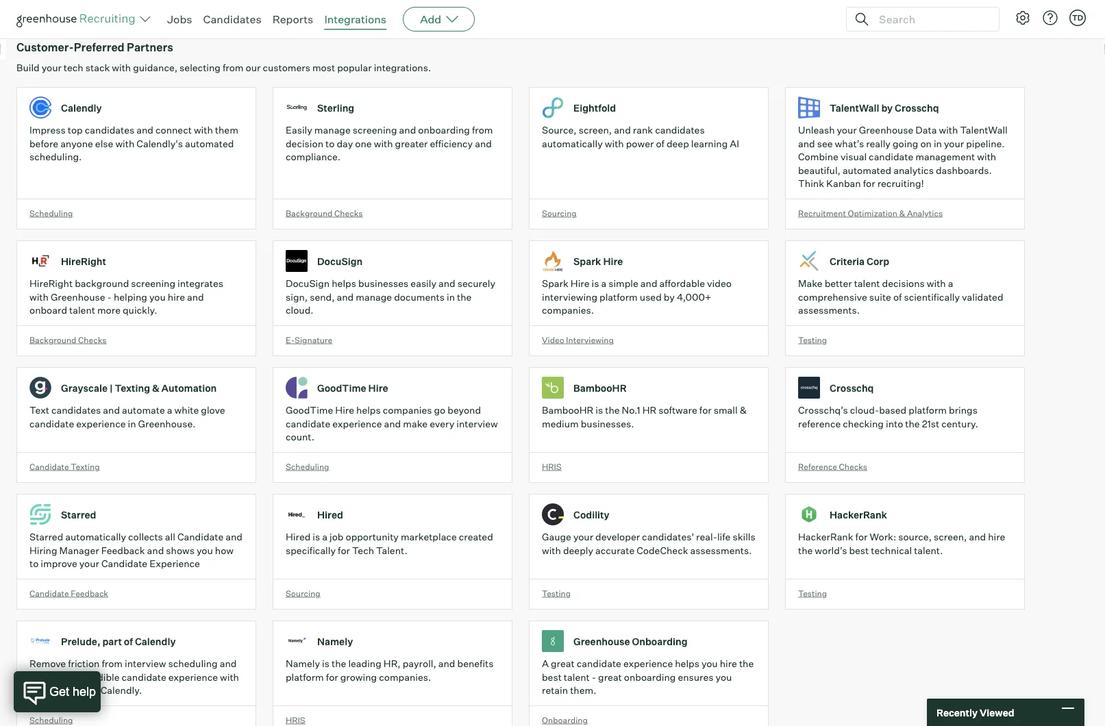 Task type: locate. For each thing, give the bounding box(es) containing it.
automated
[[185, 138, 234, 150], [843, 164, 892, 176]]

1 vertical spatial assessments.
[[690, 545, 752, 556]]

your for build your tech stack with guidance, selecting from our customers most popular integrations.
[[42, 62, 62, 74]]

screening inside hireright background screening integrates with greenhouse - helping you hire and onboard talent more quickly.
[[131, 278, 175, 290]]

spark for spark hire is a simple and affordable video interviewing platform used by 4,000+ companies.
[[542, 278, 569, 290]]

candidates
[[85, 124, 134, 136], [655, 124, 705, 136], [51, 404, 101, 416]]

platform down simple
[[600, 291, 638, 303]]

hire up companies
[[368, 382, 388, 394]]

- up 'more'
[[107, 291, 112, 303]]

the inside docusign helps businesses easily and securely sign, send, and manage documents in the cloud.
[[457, 291, 472, 303]]

screening inside easily manage screening and onboarding from decision to day one with greater efficiency and compliance.
[[353, 124, 397, 136]]

hire up interviewing
[[571, 278, 590, 290]]

and inside the remove friction from interview scheduling and deliver an incredible candidate experience with prelude, part of calendly.
[[220, 658, 237, 670]]

1 vertical spatial crosschq
[[830, 382, 874, 394]]

0 vertical spatial hire
[[168, 291, 185, 303]]

candidate down improve
[[29, 588, 69, 599]]

testing for make better talent decisions with a comprehensive suite of scientifically validated assessments.
[[798, 335, 827, 345]]

0 vertical spatial checks
[[334, 208, 363, 218]]

starred for starred automatically collects all candidate and hiring manager feedback and shows you how to improve your candidate experience
[[29, 531, 63, 543]]

screen, down eightfold
[[579, 124, 612, 136]]

namely up leading
[[317, 635, 353, 647]]

talent inside "make better talent decisions with a comprehensive suite of scientifically validated assessments."
[[854, 278, 880, 290]]

hackerrank for hackerrank
[[830, 509, 887, 521]]

crosschq up the data
[[895, 102, 939, 114]]

and left rank
[[614, 124, 631, 136]]

0 vertical spatial hireright
[[61, 255, 106, 267]]

and inside hireright background screening integrates with greenhouse - helping you hire and onboard talent more quickly.
[[187, 291, 204, 303]]

manage up day
[[314, 124, 351, 136]]

hire inside goodtime hire helps companies go beyond candidate experience and make every interview count.
[[335, 404, 354, 416]]

2 vertical spatial scheduling
[[29, 715, 73, 725]]

in inside docusign helps businesses easily and securely sign, send, and manage documents in the cloud.
[[447, 291, 455, 303]]

0 vertical spatial best
[[849, 545, 869, 556]]

namely
[[317, 635, 353, 647], [286, 658, 320, 670]]

1 vertical spatial manage
[[356, 291, 392, 303]]

1 horizontal spatial talentwall
[[960, 124, 1008, 136]]

0 horizontal spatial great
[[551, 658, 575, 670]]

in right on
[[934, 138, 942, 150]]

deliver
[[29, 671, 60, 683]]

1 horizontal spatial calendly
[[135, 635, 176, 647]]

hris for bamboohr is the no.1 hr software for small & medium businesses.
[[542, 462, 562, 472]]

of down incredible at the bottom of the page
[[90, 685, 98, 697]]

0 vertical spatial starred
[[61, 509, 96, 521]]

greenhouse up them.
[[573, 635, 630, 647]]

the inside crosschq's cloud-based platform brings reference checking into the 21st century.
[[905, 418, 920, 430]]

0 vertical spatial background
[[286, 208, 333, 218]]

the inside "bamboohr is the no.1 hr software for small & medium businesses."
[[605, 404, 620, 416]]

for left small
[[699, 404, 712, 416]]

0 vertical spatial automatically
[[542, 138, 603, 150]]

source,
[[898, 531, 932, 543]]

connect
[[155, 124, 192, 136]]

businesses
[[358, 278, 409, 290]]

is down spark hire
[[592, 278, 599, 290]]

to inside easily manage screening and onboarding from decision to day one with greater efficiency and compliance.
[[325, 138, 335, 150]]

scheduling down deliver
[[29, 715, 73, 725]]

talentwall inside unleash your greenhouse data with talentwall and see what's really going on in your pipeline. combine visual candidate management with beautiful, automated analytics dashboards. think kanban for recruiting!
[[960, 124, 1008, 136]]

1 vertical spatial hackerrank
[[798, 531, 853, 543]]

candidate inside a great candidate experience helps you hire the best talent - great onboarding ensures you retain them.
[[577, 658, 621, 670]]

e-
[[286, 335, 295, 345]]

0 vertical spatial bamboohr
[[573, 382, 627, 394]]

background checks
[[286, 208, 363, 218], [29, 335, 107, 345]]

1 horizontal spatial hired
[[317, 509, 343, 521]]

suite
[[869, 291, 891, 303]]

0 vertical spatial to
[[325, 138, 335, 150]]

a left job
[[322, 531, 328, 543]]

0 horizontal spatial to
[[29, 558, 39, 570]]

interview down beyond
[[457, 418, 498, 430]]

namely inside namely is the leading hr, payroll, and benefits platform for growing companies.
[[286, 658, 320, 670]]

assessments. inside "make better talent decisions with a comprehensive suite of scientifically validated assessments."
[[798, 304, 860, 316]]

interview inside the remove friction from interview scheduling and deliver an incredible candidate experience with prelude, part of calendly.
[[125, 658, 166, 670]]

from inside easily manage screening and onboarding from decision to day one with greater efficiency and compliance.
[[472, 124, 493, 136]]

0 vertical spatial crosschq
[[895, 102, 939, 114]]

2 vertical spatial in
[[128, 418, 136, 430]]

and inside text candidates and automate a white glove candidate experience in greenhouse.
[[103, 404, 120, 416]]

build
[[16, 62, 39, 74]]

1 vertical spatial hris
[[286, 715, 305, 725]]

hire for goodtime hire
[[368, 382, 388, 394]]

with inside source, screen, and rank candidates automatically with power of deep learning ai
[[605, 138, 624, 150]]

recruitment optimization & analytics
[[798, 208, 943, 218]]

1 horizontal spatial &
[[740, 404, 747, 416]]

starred inside starred automatically collects all candidate and hiring manager feedback and shows you how to improve your candidate experience
[[29, 531, 63, 543]]

platform left growing
[[286, 671, 324, 683]]

0 horizontal spatial in
[[128, 418, 136, 430]]

hired inside hired is a job opportunity marketplace created specifically for tech talent.
[[286, 531, 311, 543]]

viewed
[[980, 707, 1014, 719]]

1 vertical spatial &
[[152, 382, 159, 394]]

talent.
[[914, 545, 943, 556]]

1 horizontal spatial talent
[[564, 671, 590, 683]]

helps
[[332, 278, 356, 290], [356, 404, 381, 416], [675, 658, 699, 670]]

1 vertical spatial talentwall
[[960, 124, 1008, 136]]

companies
[[383, 404, 432, 416]]

checks down 'more'
[[78, 335, 107, 345]]

companies. inside namely is the leading hr, payroll, and benefits platform for growing companies.
[[379, 671, 431, 683]]

hackerrank inside hackerrank for work: source, screen, and hire the world's best technical talent.
[[798, 531, 853, 543]]

for left work:
[[855, 531, 868, 543]]

0 horizontal spatial automated
[[185, 138, 234, 150]]

0 vertical spatial scheduling
[[29, 208, 73, 218]]

background down compliance.
[[286, 208, 333, 218]]

checks for compliance.
[[334, 208, 363, 218]]

optimization
[[848, 208, 898, 218]]

and
[[136, 124, 153, 136], [399, 124, 416, 136], [614, 124, 631, 136], [475, 138, 492, 150], [798, 138, 815, 150], [439, 278, 455, 290], [641, 278, 657, 290], [187, 291, 204, 303], [337, 291, 354, 303], [103, 404, 120, 416], [384, 418, 401, 430], [226, 531, 242, 543], [969, 531, 986, 543], [147, 545, 164, 556], [220, 658, 237, 670], [438, 658, 455, 670]]

candidates inside text candidates and automate a white glove candidate experience in greenhouse.
[[51, 404, 101, 416]]

from
[[223, 62, 244, 74], [472, 124, 493, 136], [102, 658, 123, 670]]

you inside hireright background screening integrates with greenhouse - helping you hire and onboard talent more quickly.
[[149, 291, 166, 303]]

testing for gauge your developer candidates' real-life skills with deeply accurate codecheck assessments.
[[542, 588, 571, 599]]

small
[[714, 404, 738, 416]]

1 vertical spatial starred
[[29, 531, 63, 543]]

recruitment
[[798, 208, 846, 218]]

hired
[[317, 509, 343, 521], [286, 531, 311, 543]]

0 horizontal spatial by
[[664, 291, 675, 303]]

assessments.
[[798, 304, 860, 316], [690, 545, 752, 556]]

candidate
[[29, 462, 69, 472], [177, 531, 223, 543], [101, 558, 147, 570], [29, 588, 69, 599]]

interview down prelude, part of calendly
[[125, 658, 166, 670]]

0 vertical spatial assessments.
[[798, 304, 860, 316]]

0 horizontal spatial platform
[[286, 671, 324, 683]]

background
[[75, 278, 129, 290]]

an
[[62, 671, 73, 683]]

reports
[[272, 12, 313, 26]]

1 vertical spatial best
[[542, 671, 562, 683]]

background for hireright background screening integrates with greenhouse - helping you hire and onboard talent more quickly.
[[29, 335, 76, 345]]

td
[[1072, 13, 1083, 22]]

your down customer- on the left top of the page
[[42, 62, 62, 74]]

talentwall up what's
[[830, 102, 879, 114]]

1 horizontal spatial hris
[[542, 462, 562, 472]]

0 vertical spatial platform
[[600, 291, 638, 303]]

0 vertical spatial companies.
[[542, 304, 594, 316]]

hire for spark hire is a simple and affordable video interviewing platform used by 4,000+ companies.
[[571, 278, 590, 290]]

hr
[[642, 404, 657, 416]]

anyone
[[60, 138, 93, 150]]

friction
[[68, 658, 100, 670]]

0 horizontal spatial greenhouse
[[51, 291, 105, 303]]

hired up specifically on the left bottom
[[286, 531, 311, 543]]

growing
[[340, 671, 377, 683]]

greenhouse inside hireright background screening integrates with greenhouse - helping you hire and onboard talent more quickly.
[[51, 291, 105, 303]]

to
[[325, 138, 335, 150], [29, 558, 39, 570]]

screen, inside hackerrank for work: source, screen, and hire the world's best technical talent.
[[934, 531, 967, 543]]

starred for starred
[[61, 509, 96, 521]]

greenhouse onboarding
[[573, 635, 688, 647]]

the inside hackerrank for work: source, screen, and hire the world's best technical talent.
[[798, 545, 813, 556]]

starred
[[61, 509, 96, 521], [29, 531, 63, 543]]

- inside a great candidate experience helps you hire the best talent - great onboarding ensures you retain them.
[[592, 671, 596, 683]]

and inside spark hire is a simple and affordable video interviewing platform used by 4,000+ companies.
[[641, 278, 657, 290]]

software
[[659, 404, 697, 416]]

checks for quickly.
[[78, 335, 107, 345]]

bamboohr inside "bamboohr is the no.1 hr software for small & medium businesses."
[[542, 404, 594, 416]]

automated down visual
[[843, 164, 892, 176]]

else
[[95, 138, 113, 150]]

recently
[[937, 707, 978, 719]]

is up businesses.
[[596, 404, 603, 416]]

hired for hired is a job opportunity marketplace created specifically for tech talent.
[[286, 531, 311, 543]]

part down an
[[69, 685, 88, 697]]

scheduling for impress top candidates and connect with them before anyone else with calendly's automated scheduling.
[[29, 208, 73, 218]]

text candidates and automate a white glove candidate experience in greenhouse.
[[29, 404, 225, 430]]

assessments. down life
[[690, 545, 752, 556]]

1 horizontal spatial automated
[[843, 164, 892, 176]]

configure image
[[1015, 10, 1031, 26]]

experience down scheduling
[[168, 671, 218, 683]]

hackerrank for hackerrank for work: source, screen, and hire the world's best technical talent.
[[798, 531, 853, 543]]

2 horizontal spatial from
[[472, 124, 493, 136]]

1 vertical spatial helps
[[356, 404, 381, 416]]

preferred
[[74, 41, 125, 54]]

a inside "make better talent decisions with a comprehensive suite of scientifically validated assessments."
[[948, 278, 953, 290]]

assessments. inside gauge your developer candidates' real-life skills with deeply accurate codecheck assessments.
[[690, 545, 752, 556]]

and inside source, screen, and rank candidates automatically with power of deep learning ai
[[614, 124, 631, 136]]

prelude,
[[61, 635, 100, 647], [29, 685, 67, 697]]

your inside gauge your developer candidates' real-life skills with deeply accurate codecheck assessments.
[[573, 531, 593, 543]]

talent
[[854, 278, 880, 290], [69, 304, 95, 316], [564, 671, 590, 683]]

0 horizontal spatial calendly
[[61, 102, 102, 114]]

decision
[[286, 138, 323, 150]]

calendly up the remove friction from interview scheduling and deliver an incredible candidate experience with prelude, part of calendly.
[[135, 635, 176, 647]]

experience inside text candidates and automate a white glove candidate experience in greenhouse.
[[76, 418, 126, 430]]

background down onboard
[[29, 335, 76, 345]]

goodtime hire
[[317, 382, 388, 394]]

spark
[[573, 255, 601, 267], [542, 278, 569, 290]]

build your tech stack with guidance, selecting from our customers most popular integrations.
[[16, 62, 431, 74]]

hire for a great candidate experience helps you hire the best talent - great onboarding ensures you retain them.
[[720, 658, 737, 670]]

feedback down collects
[[101, 545, 145, 556]]

into
[[886, 418, 903, 430]]

calendly
[[61, 102, 102, 114], [135, 635, 176, 647]]

0 vertical spatial hackerrank
[[830, 509, 887, 521]]

sourcing for source, screen, and rank candidates automatically with power of deep learning ai
[[542, 208, 577, 218]]

2 vertical spatial from
[[102, 658, 123, 670]]

1 vertical spatial in
[[447, 291, 455, 303]]

1 horizontal spatial screening
[[353, 124, 397, 136]]

goodtime for goodtime hire
[[317, 382, 366, 394]]

jobs link
[[167, 12, 192, 26]]

talent inside a great candidate experience helps you hire the best talent - great onboarding ensures you retain them.
[[564, 671, 590, 683]]

starred up manager
[[61, 509, 96, 521]]

namely for namely is the leading hr, payroll, and benefits platform for growing companies.
[[286, 658, 320, 670]]

hireright inside hireright background screening integrates with greenhouse - helping you hire and onboard talent more quickly.
[[29, 278, 73, 290]]

from up incredible at the bottom of the page
[[102, 658, 123, 670]]

background checks down compliance.
[[286, 208, 363, 218]]

docusign up "sign,"
[[286, 278, 330, 290]]

hire
[[603, 255, 623, 267], [571, 278, 590, 290], [368, 382, 388, 394], [335, 404, 354, 416]]

1 horizontal spatial manage
[[356, 291, 392, 303]]

you up ensures at the right bottom
[[702, 658, 718, 670]]

no.1
[[622, 404, 640, 416]]

0 vertical spatial in
[[934, 138, 942, 150]]

texting down text candidates and automate a white glove candidate experience in greenhouse. on the left bottom
[[71, 462, 100, 472]]

platform up 21st
[[909, 404, 947, 416]]

data
[[916, 124, 937, 136]]

dashboards.
[[936, 164, 992, 176]]

of
[[656, 138, 665, 150], [893, 291, 902, 303], [124, 635, 133, 647], [90, 685, 98, 697]]

0 vertical spatial feedback
[[101, 545, 145, 556]]

is inside "bamboohr is the no.1 hr software for small & medium businesses."
[[596, 404, 603, 416]]

talent left 'more'
[[69, 304, 95, 316]]

hireright for hireright background screening integrates with greenhouse - helping you hire and onboard talent more quickly.
[[29, 278, 73, 290]]

hire inside a great candidate experience helps you hire the best talent - great onboarding ensures you retain them.
[[720, 658, 737, 670]]

1 vertical spatial hired
[[286, 531, 311, 543]]

candidates down grayscale
[[51, 404, 101, 416]]

1 vertical spatial background checks
[[29, 335, 107, 345]]

0 vertical spatial sourcing
[[542, 208, 577, 218]]

spark inside spark hire is a simple and affordable video interviewing platform used by 4,000+ companies.
[[542, 278, 569, 290]]

and up calendly's
[[136, 124, 153, 136]]

1 vertical spatial -
[[592, 671, 596, 683]]

0 vertical spatial greenhouse
[[859, 124, 914, 136]]

the inside namely is the leading hr, payroll, and benefits platform for growing companies.
[[332, 658, 346, 670]]

manage inside easily manage screening and onboarding from decision to day one with greater efficiency and compliance.
[[314, 124, 351, 136]]

with
[[112, 62, 131, 74], [194, 124, 213, 136], [939, 124, 958, 136], [115, 138, 134, 150], [374, 138, 393, 150], [605, 138, 624, 150], [977, 151, 996, 163], [927, 278, 946, 290], [29, 291, 49, 303], [542, 545, 561, 556], [220, 671, 239, 683]]

1 vertical spatial screen,
[[934, 531, 967, 543]]

2 horizontal spatial talent
[[854, 278, 880, 290]]

texting right |
[[115, 382, 150, 394]]

automatically up manager
[[65, 531, 126, 543]]

prelude, up "friction"
[[61, 635, 100, 647]]

best right world's
[[849, 545, 869, 556]]

0 vertical spatial spark
[[573, 255, 601, 267]]

glove
[[201, 404, 225, 416]]

your up deeply
[[573, 531, 593, 543]]

hris for namely is the leading hr, payroll, and benefits platform for growing companies.
[[286, 715, 305, 725]]

0 horizontal spatial manage
[[314, 124, 351, 136]]

0 vertical spatial great
[[551, 658, 575, 670]]

1 horizontal spatial to
[[325, 138, 335, 150]]

&
[[899, 208, 905, 218], [152, 382, 159, 394], [740, 404, 747, 416]]

to down hiring
[[29, 558, 39, 570]]

1 horizontal spatial helps
[[356, 404, 381, 416]]

2 horizontal spatial platform
[[909, 404, 947, 416]]

candidates up the deep
[[655, 124, 705, 136]]

0 horizontal spatial automatically
[[65, 531, 126, 543]]

1 vertical spatial onboarding
[[624, 671, 676, 683]]

hireright up onboard
[[29, 278, 73, 290]]

a up scientifically
[[948, 278, 953, 290]]

is left leading
[[322, 658, 330, 670]]

from left our
[[223, 62, 244, 74]]

for down job
[[338, 545, 350, 556]]

a great candidate experience helps you hire the best talent - great onboarding ensures you retain them.
[[542, 658, 754, 697]]

you up quickly.
[[149, 291, 166, 303]]

our
[[246, 62, 261, 74]]

automated down "them"
[[185, 138, 234, 150]]

- inside hireright background screening integrates with greenhouse - helping you hire and onboard talent more quickly.
[[107, 291, 112, 303]]

and up used
[[641, 278, 657, 290]]

great down greenhouse onboarding
[[598, 671, 622, 683]]

onboarding
[[418, 124, 470, 136], [624, 671, 676, 683]]

hire inside hackerrank for work: source, screen, and hire the world's best technical talent.
[[988, 531, 1005, 543]]

0 horizontal spatial talent
[[69, 304, 95, 316]]

experience
[[150, 558, 200, 570]]

a up greenhouse.
[[167, 404, 172, 416]]

candidate inside text candidates and automate a white glove candidate experience in greenhouse.
[[29, 418, 74, 430]]

talent inside hireright background screening integrates with greenhouse - helping you hire and onboard talent more quickly.
[[69, 304, 95, 316]]

spark hire
[[573, 255, 623, 267]]

1 vertical spatial hire
[[988, 531, 1005, 543]]

with inside easily manage screening and onboarding from decision to day one with greater efficiency and compliance.
[[374, 138, 393, 150]]

easily
[[411, 278, 436, 290]]

for inside unleash your greenhouse data with talentwall and see what's really going on in your pipeline. combine visual candidate management with beautiful, automated analytics dashboards. think kanban for recruiting!
[[863, 178, 875, 190]]

goodtime for goodtime hire helps companies go beyond candidate experience and make every interview count.
[[286, 404, 333, 416]]

hire inside hireright background screening integrates with greenhouse - helping you hire and onboard talent more quickly.
[[168, 291, 185, 303]]

and right payroll,
[[438, 658, 455, 670]]

1 vertical spatial hireright
[[29, 278, 73, 290]]

1 vertical spatial docusign
[[286, 278, 330, 290]]

docusign helps businesses easily and securely sign, send, and manage documents in the cloud.
[[286, 278, 495, 316]]

testing down "comprehensive"
[[798, 335, 827, 345]]

and down companies
[[384, 418, 401, 430]]

and right efficiency
[[475, 138, 492, 150]]

0 vertical spatial talent
[[854, 278, 880, 290]]

1 vertical spatial goodtime
[[286, 404, 333, 416]]

for
[[863, 178, 875, 190], [699, 404, 712, 416], [855, 531, 868, 543], [338, 545, 350, 556], [326, 671, 338, 683]]

1 vertical spatial automatically
[[65, 531, 126, 543]]

gauge
[[542, 531, 571, 543]]

1 vertical spatial screening
[[131, 278, 175, 290]]

you left how
[[197, 545, 213, 556]]

helps up ensures at the right bottom
[[675, 658, 699, 670]]

2 horizontal spatial in
[[934, 138, 942, 150]]

in inside text candidates and automate a white glove candidate experience in greenhouse.
[[128, 418, 136, 430]]

0 horizontal spatial part
[[69, 685, 88, 697]]

automate
[[122, 404, 165, 416]]

helps up send,
[[332, 278, 356, 290]]

by inside spark hire is a simple and affordable video interviewing platform used by 4,000+ companies.
[[664, 291, 675, 303]]

0 horizontal spatial hired
[[286, 531, 311, 543]]

calendly up 'top'
[[61, 102, 102, 114]]

0 horizontal spatial background checks
[[29, 335, 107, 345]]

for left growing
[[326, 671, 338, 683]]

a left simple
[[601, 278, 606, 290]]

hireright for hireright
[[61, 255, 106, 267]]

feedback inside starred automatically collects all candidate and hiring manager feedback and shows you how to improve your candidate experience
[[101, 545, 145, 556]]

experience down |
[[76, 418, 126, 430]]

a inside text candidates and automate a white glove candidate experience in greenhouse.
[[167, 404, 172, 416]]

0 vertical spatial part
[[102, 635, 122, 647]]

candidates up else
[[85, 124, 134, 136]]

great right a
[[551, 658, 575, 670]]

crosschq up 'cloud-'
[[830, 382, 874, 394]]

1 horizontal spatial onboarding
[[632, 635, 688, 647]]

bamboohr
[[573, 382, 627, 394], [542, 404, 594, 416]]

scheduling down scheduling.
[[29, 208, 73, 218]]

life
[[717, 531, 731, 543]]

- up them.
[[592, 671, 596, 683]]

docusign inside docusign helps businesses easily and securely sign, send, and manage documents in the cloud.
[[286, 278, 330, 290]]

and down unleash
[[798, 138, 815, 150]]

scheduling down "count."
[[286, 462, 329, 472]]

screening up helping
[[131, 278, 175, 290]]

crosschq
[[895, 102, 939, 114], [830, 382, 874, 394]]

1 vertical spatial prelude,
[[29, 685, 67, 697]]

ai
[[730, 138, 739, 150]]

background
[[286, 208, 333, 218], [29, 335, 76, 345]]

1 vertical spatial checks
[[78, 335, 107, 345]]

hr,
[[384, 658, 401, 670]]

experience down greenhouse onboarding
[[623, 658, 673, 670]]

the
[[457, 291, 472, 303], [605, 404, 620, 416], [905, 418, 920, 430], [798, 545, 813, 556], [332, 658, 346, 670], [739, 658, 754, 670]]

your for unleash your greenhouse data with talentwall and see what's really going on in your pipeline. combine visual candidate management with beautiful, automated analytics dashboards. think kanban for recruiting!
[[837, 124, 857, 136]]

and right easily
[[439, 278, 455, 290]]

candidate down really
[[869, 151, 914, 163]]

hiring
[[29, 545, 57, 556]]

testing down world's
[[798, 588, 827, 599]]

0 vertical spatial onboarding
[[632, 635, 688, 647]]

2 vertical spatial talent
[[564, 671, 590, 683]]

companies. down interviewing
[[542, 304, 594, 316]]

0 vertical spatial &
[[899, 208, 905, 218]]

great
[[551, 658, 575, 670], [598, 671, 622, 683]]

in inside unleash your greenhouse data with talentwall and see what's really going on in your pipeline. combine visual candidate management with beautiful, automated analytics dashboards. think kanban for recruiting!
[[934, 138, 942, 150]]

bamboohr for bamboohr
[[573, 382, 627, 394]]

experience
[[76, 418, 126, 430], [332, 418, 382, 430], [623, 658, 673, 670], [168, 671, 218, 683]]

1 vertical spatial onboarding
[[542, 715, 588, 725]]

0 horizontal spatial crosschq
[[830, 382, 874, 394]]

0 vertical spatial goodtime
[[317, 382, 366, 394]]

1 vertical spatial from
[[472, 124, 493, 136]]

0 horizontal spatial &
[[152, 382, 159, 394]]

& up automate
[[152, 382, 159, 394]]

greenhouse down the background
[[51, 291, 105, 303]]

by right used
[[664, 291, 675, 303]]

hire for goodtime hire helps companies go beyond candidate experience and make every interview count.
[[335, 404, 354, 416]]

going
[[893, 138, 918, 150]]

rank
[[633, 124, 653, 136]]

0 vertical spatial screen,
[[579, 124, 612, 136]]

0 horizontal spatial -
[[107, 291, 112, 303]]

benefits
[[457, 658, 494, 670]]

marketplace
[[401, 531, 457, 543]]

0 vertical spatial helps
[[332, 278, 356, 290]]

onboarding
[[632, 635, 688, 647], [542, 715, 588, 725]]

top
[[68, 124, 83, 136]]

checking
[[843, 418, 884, 430]]

1 vertical spatial background
[[29, 335, 76, 345]]

popular
[[337, 62, 372, 74]]

and down collects
[[147, 545, 164, 556]]

and right send,
[[337, 291, 354, 303]]

candidate down collects
[[101, 558, 147, 570]]

best
[[849, 545, 869, 556], [542, 671, 562, 683]]

1 vertical spatial scheduling
[[286, 462, 329, 472]]

1 horizontal spatial companies.
[[542, 304, 594, 316]]

make
[[798, 278, 823, 290]]

hire up simple
[[603, 255, 623, 267]]

1 horizontal spatial background checks
[[286, 208, 363, 218]]

1 vertical spatial part
[[69, 685, 88, 697]]

talent up suite
[[854, 278, 880, 290]]

checks right reference
[[839, 462, 867, 472]]

1 horizontal spatial crosschq
[[895, 102, 939, 114]]

your up what's
[[837, 124, 857, 136]]

interviewing
[[542, 291, 597, 303]]

for inside hackerrank for work: source, screen, and hire the world's best technical talent.
[[855, 531, 868, 543]]

skills
[[733, 531, 756, 543]]

is up specifically on the left bottom
[[313, 531, 320, 543]]

1 vertical spatial great
[[598, 671, 622, 683]]

candidate up the calendly.
[[122, 671, 166, 683]]



Task type: vqa. For each thing, say whether or not it's contained in the screenshot.


Task type: describe. For each thing, give the bounding box(es) containing it.
background checks for hireright background screening integrates with greenhouse - helping you hire and onboard talent more quickly.
[[29, 335, 107, 345]]

candidate feedback
[[29, 588, 108, 599]]

docusign for docusign
[[317, 255, 363, 267]]

candidate inside goodtime hire helps companies go beyond candidate experience and make every interview count.
[[286, 418, 330, 430]]

management
[[916, 151, 975, 163]]

scientifically
[[904, 291, 960, 303]]

the inside a great candidate experience helps you hire the best talent - great onboarding ensures you retain them.
[[739, 658, 754, 670]]

codecheck
[[637, 545, 688, 556]]

spark hire is a simple and affordable video interviewing platform used by 4,000+ companies.
[[542, 278, 732, 316]]

reference checks
[[798, 462, 867, 472]]

screening for hire
[[131, 278, 175, 290]]

sterling
[[317, 102, 354, 114]]

interviewing
[[566, 335, 614, 345]]

best inside a great candidate experience helps you hire the best talent - great onboarding ensures you retain them.
[[542, 671, 562, 683]]

platform inside crosschq's cloud-based platform brings reference checking into the 21st century.
[[909, 404, 947, 416]]

developer
[[595, 531, 640, 543]]

video
[[707, 278, 732, 290]]

candidates inside impress top candidates and connect with them before anyone else with calendly's automated scheduling.
[[85, 124, 134, 136]]

hire for hackerrank for work: source, screen, and hire the world's best technical talent.
[[988, 531, 1005, 543]]

eightfold
[[573, 102, 616, 114]]

4,000+
[[677, 291, 711, 303]]

sign,
[[286, 291, 308, 303]]

improve
[[41, 558, 77, 570]]

for inside namely is the leading hr, payroll, and benefits platform for growing companies.
[[326, 671, 338, 683]]

helps inside docusign helps businesses easily and securely sign, send, and manage documents in the cloud.
[[332, 278, 356, 290]]

namely for namely
[[317, 635, 353, 647]]

for inside hired is a job opportunity marketplace created specifically for tech talent.
[[338, 545, 350, 556]]

reports link
[[272, 12, 313, 26]]

day
[[337, 138, 353, 150]]

crosschq's
[[798, 404, 848, 416]]

companies. inside spark hire is a simple and affordable video interviewing platform used by 4,000+ companies.
[[542, 304, 594, 316]]

and inside impress top candidates and connect with them before anyone else with calendly's automated scheduling.
[[136, 124, 153, 136]]

and inside goodtime hire helps companies go beyond candidate experience and make every interview count.
[[384, 418, 401, 430]]

and inside unleash your greenhouse data with talentwall and see what's really going on in your pipeline. combine visual candidate management with beautiful, automated analytics dashboards. think kanban for recruiting!
[[798, 138, 815, 150]]

and up how
[[226, 531, 242, 543]]

you inside starred automatically collects all candidate and hiring manager feedback and shows you how to improve your candidate experience
[[197, 545, 213, 556]]

background for easily manage screening and onboarding from decision to day one with greater efficiency and compliance.
[[286, 208, 333, 218]]

created
[[459, 531, 493, 543]]

source,
[[542, 124, 577, 136]]

namely is the leading hr, payroll, and benefits platform for growing companies.
[[286, 658, 494, 683]]

deep
[[667, 138, 689, 150]]

is inside spark hire is a simple and affordable video interviewing platform used by 4,000+ companies.
[[592, 278, 599, 290]]

spark for spark hire
[[573, 255, 601, 267]]

pipeline.
[[966, 138, 1005, 150]]

see
[[817, 138, 833, 150]]

onboarding inside a great candidate experience helps you hire the best talent - great onboarding ensures you retain them.
[[624, 671, 676, 683]]

how
[[215, 545, 234, 556]]

starred automatically collects all candidate and hiring manager feedback and shows you how to improve your candidate experience
[[29, 531, 242, 570]]

based
[[879, 404, 907, 416]]

hire for spark hire
[[603, 255, 623, 267]]

greenhouse inside unleash your greenhouse data with talentwall and see what's really going on in your pipeline. combine visual candidate management with beautiful, automated analytics dashboards. think kanban for recruiting!
[[859, 124, 914, 136]]

what's
[[835, 138, 864, 150]]

white
[[174, 404, 199, 416]]

reference
[[798, 418, 841, 430]]

greenhouse recruiting image
[[16, 11, 140, 27]]

is for hired is a job opportunity marketplace created specifically for tech talent.
[[313, 531, 320, 543]]

prelude, inside the remove friction from interview scheduling and deliver an incredible candidate experience with prelude, part of calendly.
[[29, 685, 67, 697]]

gauge your developer candidates' real-life skills with deeply accurate codecheck assessments.
[[542, 531, 756, 556]]

to inside starred automatically collects all candidate and hiring manager feedback and shows you how to improve your candidate experience
[[29, 558, 39, 570]]

screening for one
[[353, 124, 397, 136]]

assessments. for skills
[[690, 545, 752, 556]]

video
[[542, 335, 564, 345]]

beautiful,
[[798, 164, 841, 176]]

& inside "bamboohr is the no.1 hr software for small & medium businesses."
[[740, 404, 747, 416]]

is for namely is the leading hr, payroll, and benefits platform for growing companies.
[[322, 658, 330, 670]]

and up greater
[[399, 124, 416, 136]]

grayscale | texting & automation
[[61, 382, 217, 394]]

experience inside goodtime hire helps companies go beyond candidate experience and make every interview count.
[[332, 418, 382, 430]]

real-
[[696, 531, 717, 543]]

is for bamboohr is the no.1 hr software for small & medium businesses.
[[596, 404, 603, 416]]

on
[[920, 138, 932, 150]]

automatically inside starred automatically collects all candidate and hiring manager feedback and shows you how to improve your candidate experience
[[65, 531, 126, 543]]

better
[[825, 278, 852, 290]]

of inside "make better talent decisions with a comprehensive suite of scientifically validated assessments."
[[893, 291, 902, 303]]

helping
[[114, 291, 147, 303]]

them.
[[570, 685, 596, 697]]

1 horizontal spatial by
[[881, 102, 893, 114]]

candidate inside unleash your greenhouse data with talentwall and see what's really going on in your pipeline. combine visual candidate management with beautiful, automated analytics dashboards. think kanban for recruiting!
[[869, 151, 914, 163]]

for inside "bamboohr is the no.1 hr software for small & medium businesses."
[[699, 404, 712, 416]]

with inside gauge your developer candidates' real-life skills with deeply accurate codecheck assessments.
[[542, 545, 561, 556]]

a inside spark hire is a simple and affordable video interviewing platform used by 4,000+ companies.
[[601, 278, 606, 290]]

1 vertical spatial feedback
[[71, 588, 108, 599]]

before
[[29, 138, 58, 150]]

simple
[[609, 278, 638, 290]]

screen, inside source, screen, and rank candidates automatically with power of deep learning ai
[[579, 124, 612, 136]]

scheduling for goodtime hire helps companies go beyond candidate experience and make every interview count.
[[286, 462, 329, 472]]

0 vertical spatial prelude,
[[61, 635, 100, 647]]

scheduling for remove friction from interview scheduling and deliver an incredible candidate experience with prelude, part of calendly.
[[29, 715, 73, 725]]

prelude, part of calendly
[[61, 635, 176, 647]]

add button
[[403, 7, 475, 32]]

guidance,
[[133, 62, 178, 74]]

hired for hired
[[317, 509, 343, 521]]

0 horizontal spatial talentwall
[[830, 102, 879, 114]]

of inside the remove friction from interview scheduling and deliver an incredible candidate experience with prelude, part of calendly.
[[90, 685, 98, 697]]

easily manage screening and onboarding from decision to day one with greater efficiency and compliance.
[[286, 124, 493, 163]]

best inside hackerrank for work: source, screen, and hire the world's best technical talent.
[[849, 545, 869, 556]]

grayscale
[[61, 382, 108, 394]]

platform inside spark hire is a simple and affordable video interviewing platform used by 4,000+ companies.
[[600, 291, 638, 303]]

hired is a job opportunity marketplace created specifically for tech talent.
[[286, 531, 493, 556]]

experience inside the remove friction from interview scheduling and deliver an incredible candidate experience with prelude, part of calendly.
[[168, 671, 218, 683]]

helps inside a great candidate experience helps you hire the best talent - great onboarding ensures you retain them.
[[675, 658, 699, 670]]

candidate down text
[[29, 462, 69, 472]]

with inside hireright background screening integrates with greenhouse - helping you hire and onboard talent more quickly.
[[29, 291, 49, 303]]

analytics
[[907, 208, 943, 218]]

2 horizontal spatial &
[[899, 208, 905, 218]]

2 vertical spatial greenhouse
[[573, 635, 630, 647]]

with inside "make better talent decisions with a comprehensive suite of scientifically validated assessments."
[[927, 278, 946, 290]]

candidate inside the remove friction from interview scheduling and deliver an incredible candidate experience with prelude, part of calendly.
[[122, 671, 166, 683]]

accurate
[[595, 545, 635, 556]]

bamboohr for bamboohr is the no.1 hr software for small & medium businesses.
[[542, 404, 594, 416]]

calendly's
[[137, 138, 183, 150]]

candidate up shows
[[177, 531, 223, 543]]

0 horizontal spatial onboarding
[[542, 715, 588, 725]]

jobs
[[167, 12, 192, 26]]

visual
[[841, 151, 867, 163]]

sourcing for hired is a job opportunity marketplace created specifically for tech talent.
[[286, 588, 320, 599]]

job
[[330, 531, 344, 543]]

incredible
[[75, 671, 120, 683]]

td button
[[1070, 10, 1086, 26]]

your up the management
[[944, 138, 964, 150]]

crosschq's cloud-based platform brings reference checking into the 21st century.
[[798, 404, 979, 430]]

businesses.
[[581, 418, 634, 430]]

platform inside namely is the leading hr, payroll, and benefits platform for growing companies.
[[286, 671, 324, 683]]

td button
[[1067, 7, 1089, 29]]

automated inside impress top candidates and connect with them before anyone else with calendly's automated scheduling.
[[185, 138, 234, 150]]

and inside namely is the leading hr, payroll, and benefits platform for growing companies.
[[438, 658, 455, 670]]

recruiting!
[[877, 178, 924, 190]]

0 horizontal spatial texting
[[71, 462, 100, 472]]

integrates
[[177, 278, 223, 290]]

candidates'
[[642, 531, 694, 543]]

interview inside goodtime hire helps companies go beyond candidate experience and make every interview count.
[[457, 418, 498, 430]]

tech
[[64, 62, 83, 74]]

comprehensive
[[798, 291, 867, 303]]

your for gauge your developer candidates' real-life skills with deeply accurate codecheck assessments.
[[573, 531, 593, 543]]

testing for hackerrank for work: source, screen, and hire the world's best technical talent.
[[798, 588, 827, 599]]

one
[[355, 138, 372, 150]]

goodtime hire helps companies go beyond candidate experience and make every interview count.
[[286, 404, 498, 443]]

onboarding inside easily manage screening and onboarding from decision to day one with greater efficiency and compliance.
[[418, 124, 470, 136]]

documents
[[394, 291, 445, 303]]

part inside the remove friction from interview scheduling and deliver an incredible candidate experience with prelude, part of calendly.
[[69, 685, 88, 697]]

of inside source, screen, and rank candidates automatically with power of deep learning ai
[[656, 138, 665, 150]]

helps inside goodtime hire helps companies go beyond candidate experience and make every interview count.
[[356, 404, 381, 416]]

assessments. for comprehensive
[[798, 304, 860, 316]]

combine
[[798, 151, 839, 163]]

quickly.
[[123, 304, 157, 316]]

decisions
[[882, 278, 925, 290]]

from inside the remove friction from interview scheduling and deliver an incredible candidate experience with prelude, part of calendly.
[[102, 658, 123, 670]]

candidates
[[203, 12, 261, 26]]

ensures
[[678, 671, 714, 683]]

experience inside a great candidate experience helps you hire the best talent - great onboarding ensures you retain them.
[[623, 658, 673, 670]]

background checks for easily manage screening and onboarding from decision to day one with greater efficiency and compliance.
[[286, 208, 363, 218]]

a inside hired is a job opportunity marketplace created specifically for tech talent.
[[322, 531, 328, 543]]

customers
[[263, 62, 310, 74]]

add
[[420, 12, 441, 26]]

criteria
[[830, 255, 865, 267]]

docusign for docusign helps businesses easily and securely sign, send, and manage documents in the cloud.
[[286, 278, 330, 290]]

2 vertical spatial checks
[[839, 462, 867, 472]]

medium
[[542, 418, 579, 430]]

cloud.
[[286, 304, 314, 316]]

signature
[[295, 335, 332, 345]]

automatically inside source, screen, and rank candidates automatically with power of deep learning ai
[[542, 138, 603, 150]]

1 horizontal spatial texting
[[115, 382, 150, 394]]

Search text field
[[876, 9, 987, 29]]

of up the remove friction from interview scheduling and deliver an incredible candidate experience with prelude, part of calendly.
[[124, 635, 133, 647]]

specifically
[[286, 545, 336, 556]]

candidates inside source, screen, and rank candidates automatically with power of deep learning ai
[[655, 124, 705, 136]]

with inside the remove friction from interview scheduling and deliver an incredible candidate experience with prelude, part of calendly.
[[220, 671, 239, 683]]

integrations.
[[374, 62, 431, 74]]

manage inside docusign helps businesses easily and securely sign, send, and manage documents in the cloud.
[[356, 291, 392, 303]]

validated
[[962, 291, 1003, 303]]

your inside starred automatically collects all candidate and hiring manager feedback and shows you how to improve your candidate experience
[[79, 558, 99, 570]]

efficiency
[[430, 138, 473, 150]]

automated inside unleash your greenhouse data with talentwall and see what's really going on in your pipeline. combine visual candidate management with beautiful, automated analytics dashboards. think kanban for recruiting!
[[843, 164, 892, 176]]

shows
[[166, 545, 195, 556]]

1 horizontal spatial from
[[223, 62, 244, 74]]

you right ensures at the right bottom
[[716, 671, 732, 683]]

hireright background screening integrates with greenhouse - helping you hire and onboard talent more quickly.
[[29, 278, 223, 316]]

codility
[[573, 509, 610, 521]]

brings
[[949, 404, 978, 416]]

and inside hackerrank for work: source, screen, and hire the world's best technical talent.
[[969, 531, 986, 543]]



